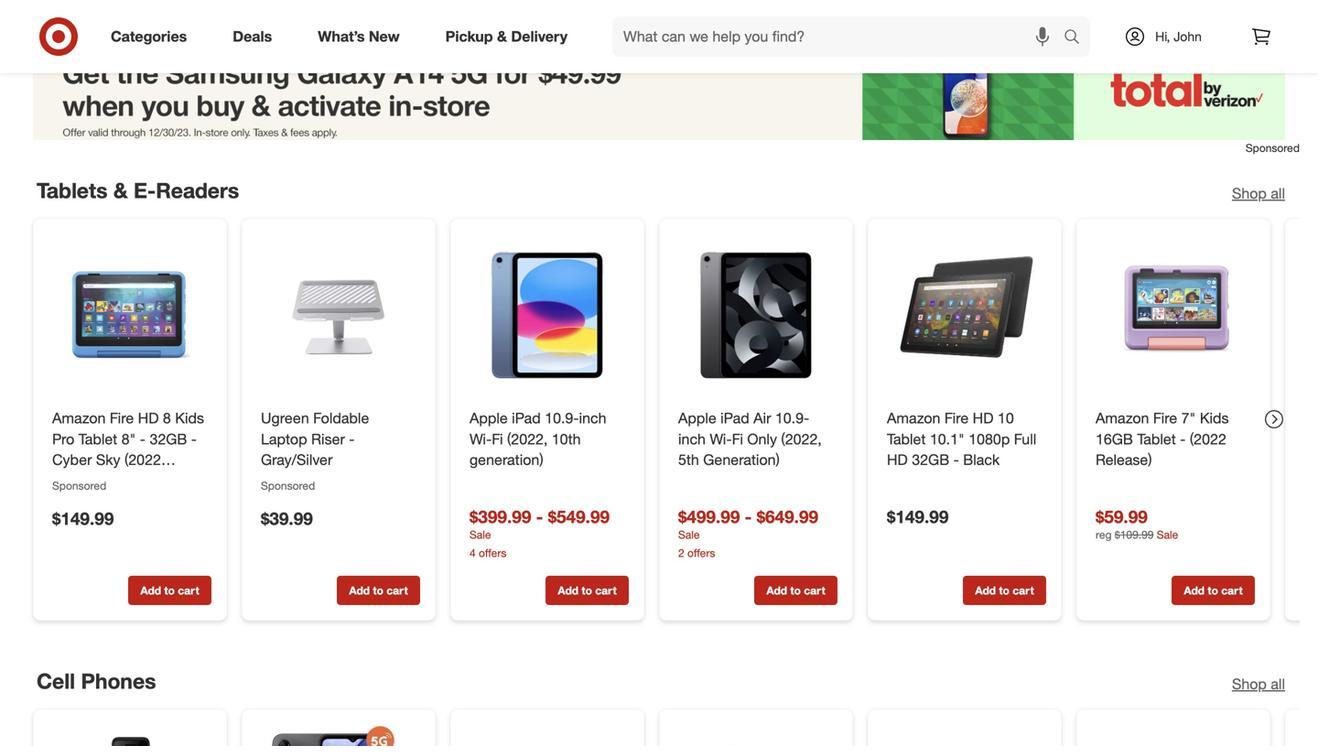 Task type: locate. For each thing, give the bounding box(es) containing it.
2 shop all link from the top
[[1232, 674, 1285, 695]]

cart
[[178, 584, 199, 597], [387, 584, 408, 597], [595, 584, 617, 597], [804, 584, 825, 597], [1013, 584, 1034, 597], [1221, 584, 1243, 597]]

kids right 8
[[175, 409, 204, 427]]

ipad inside apple ipad 10.9-inch wi-fi (2022, 10th generation)
[[512, 409, 541, 427]]

1 add to cart from the left
[[140, 584, 199, 597]]

1 vertical spatial (2022
[[124, 451, 161, 469]]

32gb inside the amazon fire hd 8 kids pro tablet 8" - 32gb - cyber sky (2022 release)
[[150, 430, 187, 448]]

0 horizontal spatial tablet
[[79, 430, 117, 448]]

amazon inside the amazon fire hd 8 kids pro tablet 8" - 32gb - cyber sky (2022 release)
[[52, 409, 106, 427]]

offers right 4
[[479, 546, 507, 560]]

1 tablet from the left
[[79, 430, 117, 448]]

3 fire from the left
[[1153, 409, 1177, 427]]

$59.99 reg $109.99 sale
[[1096, 506, 1178, 542]]

1 vertical spatial shop
[[1232, 675, 1267, 693]]

sale right the $109.99
[[1157, 528, 1178, 542]]

fire left 7" at the bottom of page
[[1153, 409, 1177, 427]]

add for ugreen foldable laptop riser - gray/silver
[[349, 584, 370, 597]]

kids inside the amazon fire hd 8 kids pro tablet 8" - 32gb - cyber sky (2022 release)
[[175, 409, 204, 427]]

1 vertical spatial shop all
[[1232, 675, 1285, 693]]

0 horizontal spatial ipad
[[512, 409, 541, 427]]

0 horizontal spatial kids
[[175, 409, 204, 427]]

1 horizontal spatial sale
[[678, 528, 700, 542]]

amazon fire hd 8 kids pro tablet 8" - 32gb - cyber sky (2022 release) image
[[49, 234, 211, 397], [49, 234, 211, 397]]

16gb
[[1096, 430, 1133, 448]]

2 amazon from the left
[[887, 409, 941, 427]]

shop all
[[1232, 184, 1285, 202], [1232, 675, 1285, 693]]

1 horizontal spatial (2022
[[1190, 430, 1226, 448]]

1 shop from the top
[[1232, 184, 1267, 202]]

offers for $399.99
[[479, 546, 507, 560]]

0 vertical spatial &
[[497, 28, 507, 45]]

2 apple from the left
[[678, 409, 716, 427]]

7"
[[1181, 409, 1196, 427]]

2 add from the left
[[349, 584, 370, 597]]

0 horizontal spatial apple
[[470, 409, 508, 427]]

add to cart for apple ipad air 10.9- inch wi-fi only (2022, 5th generation)
[[766, 584, 825, 597]]

1 amazon from the left
[[52, 409, 106, 427]]

shop for cell phones
[[1232, 675, 1267, 693]]

sale up 2
[[678, 528, 700, 542]]

release) down 16gb
[[1096, 451, 1152, 469]]

10
[[998, 409, 1014, 427]]

1 cart from the left
[[178, 584, 199, 597]]

5 to from the left
[[999, 584, 1010, 597]]

all
[[1271, 184, 1285, 202], [1271, 675, 1285, 693]]

add to cart
[[140, 584, 199, 597], [349, 584, 408, 597], [558, 584, 617, 597], [766, 584, 825, 597], [975, 584, 1034, 597], [1184, 584, 1243, 597]]

add to cart button for amazon fire 7" kids 16gb tablet - (2022 release)
[[1172, 576, 1255, 605]]

5 add to cart button from the left
[[963, 576, 1046, 605]]

(2022, up generation)
[[507, 430, 548, 448]]

2 add to cart from the left
[[349, 584, 408, 597]]

add to cart button for amazon fire hd 8 kids pro tablet 8" - 32gb - cyber sky (2022 release)
[[128, 576, 211, 605]]

fi inside apple ipad 10.9-inch wi-fi (2022, 10th generation)
[[492, 430, 503, 448]]

2 all from the top
[[1271, 675, 1285, 693]]

2 horizontal spatial hd
[[973, 409, 994, 427]]

32gb down 8
[[150, 430, 187, 448]]

to for amazon fire hd 10 tablet 10.1" 1080p full hd 32gb - black
[[999, 584, 1010, 597]]

only
[[747, 430, 777, 448]]

1 ipad from the left
[[512, 409, 541, 427]]

1 horizontal spatial ipad
[[720, 409, 749, 427]]

fire inside amazon fire 7" kids 16gb tablet - (2022 release)
[[1153, 409, 1177, 427]]

offers right 2
[[687, 546, 715, 560]]

offers
[[479, 546, 507, 560], [687, 546, 715, 560]]

1 vertical spatial &
[[113, 178, 128, 203]]

$149.99 down cyber
[[52, 508, 114, 529]]

0 horizontal spatial (2022,
[[507, 430, 548, 448]]

release)
[[1096, 451, 1152, 469], [52, 472, 108, 490]]

apple for $399.99 - $549.99
[[470, 409, 508, 427]]

hd up 1080p at the bottom
[[973, 409, 994, 427]]

inch
[[579, 409, 606, 427], [678, 430, 706, 448]]

1 shop all link from the top
[[1232, 183, 1285, 204]]

2
[[678, 546, 684, 560]]

4 add from the left
[[766, 584, 787, 597]]

(2022,
[[507, 430, 548, 448], [781, 430, 822, 448]]

tablet
[[79, 430, 117, 448], [887, 430, 926, 448], [1137, 430, 1176, 448]]

reg
[[1096, 528, 1112, 542]]

32gb inside amazon fire hd 10 tablet 10.1" 1080p full hd 32gb - black
[[912, 451, 949, 469]]

apple ipad air 10.9-inch wi-fi only (2022, 5th generation) image
[[675, 234, 838, 397], [675, 234, 838, 397]]

0 vertical spatial inch
[[579, 409, 606, 427]]

apple ipad 10.9-inch wi-fi (2022, 10th generation) image
[[466, 234, 629, 397], [466, 234, 629, 397]]

tablet up sky
[[79, 430, 117, 448]]

1 horizontal spatial sponsored
[[261, 479, 315, 493]]

0 vertical spatial shop
[[1232, 184, 1267, 202]]

add to cart button for amazon fire hd 10 tablet 10.1" 1080p full hd 32gb - black
[[963, 576, 1046, 605]]

3 add to cart from the left
[[558, 584, 617, 597]]

sponsored
[[1246, 141, 1300, 154], [52, 479, 106, 493], [261, 479, 315, 493]]

0 vertical spatial 32gb
[[150, 430, 187, 448]]

& left e-
[[113, 178, 128, 203]]

to
[[164, 584, 175, 597], [373, 584, 383, 597], [582, 584, 592, 597], [790, 584, 801, 597], [999, 584, 1010, 597], [1208, 584, 1218, 597]]

0 horizontal spatial amazon
[[52, 409, 106, 427]]

amazon inside amazon fire hd 10 tablet 10.1" 1080p full hd 32gb - black
[[887, 409, 941, 427]]

2 sale from the left
[[678, 528, 700, 542]]

ipad inside apple ipad air 10.9- inch wi-fi only (2022, 5th generation)
[[720, 409, 749, 427]]

(2022, inside apple ipad 10.9-inch wi-fi (2022, 10th generation)
[[507, 430, 548, 448]]

32gb
[[150, 430, 187, 448], [912, 451, 949, 469]]

hd inside the amazon fire hd 8 kids pro tablet 8" - 32gb - cyber sky (2022 release)
[[138, 409, 159, 427]]

shop
[[1232, 184, 1267, 202], [1232, 675, 1267, 693]]

ipad up generation)
[[512, 409, 541, 427]]

2 kids from the left
[[1200, 409, 1229, 427]]

1 horizontal spatial offers
[[687, 546, 715, 560]]

add to cart button for apple ipad air 10.9- inch wi-fi only (2022, 5th generation)
[[754, 576, 838, 605]]

1 vertical spatial all
[[1271, 675, 1285, 693]]

0 horizontal spatial wi-
[[470, 430, 492, 448]]

2 add to cart button from the left
[[337, 576, 420, 605]]

fire inside the amazon fire hd 8 kids pro tablet 8" - 32gb - cyber sky (2022 release)
[[110, 409, 134, 427]]

2 shop from the top
[[1232, 675, 1267, 693]]

32gb down "10.1""
[[912, 451, 949, 469]]

add to cart for amazon fire 7" kids 16gb tablet - (2022 release)
[[1184, 584, 1243, 597]]

tablet left "10.1""
[[887, 430, 926, 448]]

10.9- up 10th at bottom
[[545, 409, 579, 427]]

1 vertical spatial shop all link
[[1232, 674, 1285, 695]]

& inside "link"
[[497, 28, 507, 45]]

10.9-
[[545, 409, 579, 427], [775, 409, 809, 427]]

cyber
[[52, 451, 92, 469]]

0 vertical spatial shop all link
[[1232, 183, 1285, 204]]

1 add from the left
[[140, 584, 161, 597]]

cart for apple ipad 10.9-inch wi-fi (2022, 10th generation)
[[595, 584, 617, 597]]

2 horizontal spatial sponsored
[[1246, 141, 1300, 154]]

6 cart from the left
[[1221, 584, 1243, 597]]

ugreen foldable laptop riser - gray/silver image
[[257, 234, 420, 397], [257, 234, 420, 397]]

1 horizontal spatial (2022,
[[781, 430, 822, 448]]

sale up 4
[[470, 528, 491, 542]]

0 vertical spatial release)
[[1096, 451, 1152, 469]]

ugreen foldable laptop riser - gray/silver link
[[261, 408, 416, 471]]

offers inside $399.99 - $549.99 sale 4 offers
[[479, 546, 507, 560]]

3 amazon from the left
[[1096, 409, 1149, 427]]

1 vertical spatial 32gb
[[912, 451, 949, 469]]

wi- up generation)
[[470, 430, 492, 448]]

2 to from the left
[[373, 584, 383, 597]]

release) down cyber
[[52, 472, 108, 490]]

cart for amazon fire 7" kids 16gb tablet - (2022 release)
[[1221, 584, 1243, 597]]

ipad for $399.99
[[512, 409, 541, 427]]

$399.99
[[470, 506, 531, 527]]

(2022 inside amazon fire 7" kids 16gb tablet - (2022 release)
[[1190, 430, 1226, 448]]

amazon fire hd 8 kids pro tablet 8" - 32gb - cyber sky (2022 release) link
[[52, 408, 208, 490]]

apple ipad air 10.9- inch wi-fi only (2022, 5th generation) link
[[678, 408, 834, 471]]

1 kids from the left
[[175, 409, 204, 427]]

fire up "10.1""
[[945, 409, 969, 427]]

fire up the 8"
[[110, 409, 134, 427]]

1 shop all from the top
[[1232, 184, 1285, 202]]

foldable
[[313, 409, 369, 427]]

kids inside amazon fire 7" kids 16gb tablet - (2022 release)
[[1200, 409, 1229, 427]]

fire for $149.99
[[945, 409, 969, 427]]

10.9- right air
[[775, 409, 809, 427]]

consumer cellular samsung galaxy a14 5g (64gb) - black image
[[257, 725, 420, 746], [257, 725, 420, 746]]

add for apple ipad air 10.9- inch wi-fi only (2022, 5th generation)
[[766, 584, 787, 597]]

0 vertical spatial all
[[1271, 184, 1285, 202]]

inch up 5th
[[678, 430, 706, 448]]

$149.99
[[887, 506, 949, 527], [52, 508, 114, 529]]

deals link
[[217, 16, 295, 57]]

hd left black
[[887, 451, 908, 469]]

4 cart from the left
[[804, 584, 825, 597]]

black
[[963, 451, 1000, 469]]

1 horizontal spatial inch
[[678, 430, 706, 448]]

1 wi- from the left
[[470, 430, 492, 448]]

$109.99
[[1115, 528, 1154, 542]]

add for amazon fire hd 8 kids pro tablet 8" - 32gb - cyber sky (2022 release)
[[140, 584, 161, 597]]

2 fire from the left
[[945, 409, 969, 427]]

1 horizontal spatial apple
[[678, 409, 716, 427]]

6 to from the left
[[1208, 584, 1218, 597]]

2 10.9- from the left
[[775, 409, 809, 427]]

add for amazon fire hd 10 tablet 10.1" 1080p full hd 32gb - black
[[975, 584, 996, 597]]

- inside $499.99 - $649.99 sale 2 offers
[[745, 506, 752, 527]]

sale
[[470, 528, 491, 542], [678, 528, 700, 542], [1157, 528, 1178, 542]]

0 horizontal spatial fire
[[110, 409, 134, 427]]

5 add to cart from the left
[[975, 584, 1034, 597]]

What can we help you find? suggestions appear below search field
[[612, 16, 1068, 57]]

1 all from the top
[[1271, 184, 1285, 202]]

0 vertical spatial shop all
[[1232, 184, 1285, 202]]

wi- inside apple ipad air 10.9- inch wi-fi only (2022, 5th generation)
[[710, 430, 732, 448]]

2 offers from the left
[[687, 546, 715, 560]]

shop all link
[[1232, 183, 1285, 204], [1232, 674, 1285, 695]]

amazon inside amazon fire 7" kids 16gb tablet - (2022 release)
[[1096, 409, 1149, 427]]

add for apple ipad 10.9-inch wi-fi (2022, 10th generation)
[[558, 584, 579, 597]]

2 horizontal spatial tablet
[[1137, 430, 1176, 448]]

1 horizontal spatial kids
[[1200, 409, 1229, 427]]

kids right 7" at the bottom of page
[[1200, 409, 1229, 427]]

5 cart from the left
[[1013, 584, 1034, 597]]

add to cart button
[[128, 576, 211, 605], [337, 576, 420, 605], [546, 576, 629, 605], [754, 576, 838, 605], [963, 576, 1046, 605], [1172, 576, 1255, 605]]

(2022 down the 8"
[[124, 451, 161, 469]]

0 horizontal spatial 32gb
[[150, 430, 187, 448]]

2 fi from the left
[[732, 430, 743, 448]]

(2022 inside the amazon fire hd 8 kids pro tablet 8" - 32gb - cyber sky (2022 release)
[[124, 451, 161, 469]]

apple up 5th
[[678, 409, 716, 427]]

6 add to cart button from the left
[[1172, 576, 1255, 605]]

shop all for cell phones
[[1232, 675, 1285, 693]]

0 horizontal spatial inch
[[579, 409, 606, 427]]

6 add from the left
[[1184, 584, 1205, 597]]

ugreen
[[261, 409, 309, 427]]

2 horizontal spatial fire
[[1153, 409, 1177, 427]]

advertisement region
[[18, 35, 1300, 140]]

2 horizontal spatial amazon
[[1096, 409, 1149, 427]]

4 add to cart from the left
[[766, 584, 825, 597]]

hd left 8
[[138, 409, 159, 427]]

apple inside apple ipad air 10.9- inch wi-fi only (2022, 5th generation)
[[678, 409, 716, 427]]

3 cart from the left
[[595, 584, 617, 597]]

- inside amazon fire hd 10 tablet 10.1" 1080p full hd 32gb - black
[[953, 451, 959, 469]]

1 sale from the left
[[470, 528, 491, 542]]

apple iphone 15 plus image
[[675, 725, 838, 746], [675, 725, 838, 746]]

3 sale from the left
[[1157, 528, 1178, 542]]

0 horizontal spatial &
[[113, 178, 128, 203]]

1 vertical spatial inch
[[678, 430, 706, 448]]

air
[[754, 409, 771, 427]]

amazon fire hd 10 tablet 10.1" 1080p full hd 32gb - black image
[[883, 234, 1046, 397], [883, 234, 1046, 397]]

3 tablet from the left
[[1137, 430, 1176, 448]]

apple up generation)
[[470, 409, 508, 427]]

4 add to cart button from the left
[[754, 576, 838, 605]]

1 horizontal spatial release)
[[1096, 451, 1152, 469]]

0 horizontal spatial sponsored
[[52, 479, 106, 493]]

hi,
[[1155, 28, 1170, 44]]

0 horizontal spatial hd
[[138, 409, 159, 427]]

1 horizontal spatial fi
[[732, 430, 743, 448]]

2 shop all from the top
[[1232, 675, 1285, 693]]

full
[[1014, 430, 1036, 448]]

amazon up 16gb
[[1096, 409, 1149, 427]]

$149.99 down "10.1""
[[887, 506, 949, 527]]

4 to from the left
[[790, 584, 801, 597]]

0 horizontal spatial $149.99
[[52, 508, 114, 529]]

0 horizontal spatial 10.9-
[[545, 409, 579, 427]]

(2022
[[1190, 430, 1226, 448], [124, 451, 161, 469]]

-
[[140, 430, 146, 448], [191, 430, 197, 448], [349, 430, 355, 448], [1180, 430, 1186, 448], [953, 451, 959, 469], [536, 506, 543, 527], [745, 506, 752, 527]]

hd for sponsored
[[138, 409, 159, 427]]

10th
[[552, 430, 581, 448]]

fi up generation)
[[492, 430, 503, 448]]

hd for $149.99
[[973, 409, 994, 427]]

tablets
[[37, 178, 108, 203]]

5 add from the left
[[975, 584, 996, 597]]

hd
[[138, 409, 159, 427], [973, 409, 994, 427], [887, 451, 908, 469]]

release) inside amazon fire 7" kids 16gb tablet - (2022 release)
[[1096, 451, 1152, 469]]

tablet right 16gb
[[1137, 430, 1176, 448]]

3 add to cart button from the left
[[546, 576, 629, 605]]

1 horizontal spatial 10.9-
[[775, 409, 809, 427]]

fire inside amazon fire hd 10 tablet 10.1" 1080p full hd 32gb - black
[[945, 409, 969, 427]]

0 horizontal spatial release)
[[52, 472, 108, 490]]

cart for apple ipad air 10.9- inch wi-fi only (2022, 5th generation)
[[804, 584, 825, 597]]

0 horizontal spatial sale
[[470, 528, 491, 542]]

add
[[140, 584, 161, 597], [349, 584, 370, 597], [558, 584, 579, 597], [766, 584, 787, 597], [975, 584, 996, 597], [1184, 584, 1205, 597]]

1 fi from the left
[[492, 430, 503, 448]]

amazon up "10.1""
[[887, 409, 941, 427]]

1 (2022, from the left
[[507, 430, 548, 448]]

1 horizontal spatial 32gb
[[912, 451, 949, 469]]

what's new link
[[302, 16, 423, 57]]

- inside $399.99 - $549.99 sale 4 offers
[[536, 506, 543, 527]]

2 horizontal spatial sale
[[1157, 528, 1178, 542]]

boost mobile prepaid schok flip (8gb) - black image
[[49, 725, 211, 746], [49, 725, 211, 746]]

1080p
[[969, 430, 1010, 448]]

apple inside apple ipad 10.9-inch wi-fi (2022, 10th generation)
[[470, 409, 508, 427]]

fire
[[110, 409, 134, 427], [945, 409, 969, 427], [1153, 409, 1177, 427]]

4
[[470, 546, 476, 560]]

0 vertical spatial (2022
[[1190, 430, 1226, 448]]

riser
[[311, 430, 345, 448]]

(2022, right only
[[781, 430, 822, 448]]

sale inside $399.99 - $549.99 sale 4 offers
[[470, 528, 491, 542]]

1 offers from the left
[[479, 546, 507, 560]]

amazon up pro on the left bottom
[[52, 409, 106, 427]]

1 horizontal spatial tablet
[[887, 430, 926, 448]]

8
[[163, 409, 171, 427]]

inch up 10th at bottom
[[579, 409, 606, 427]]

$499.99
[[678, 506, 740, 527]]

1 horizontal spatial wi-
[[710, 430, 732, 448]]

1 apple from the left
[[470, 409, 508, 427]]

e-
[[134, 178, 156, 203]]

0 horizontal spatial offers
[[479, 546, 507, 560]]

tablets & e-readers
[[37, 178, 239, 203]]

fi up 'generation)'
[[732, 430, 743, 448]]

0 horizontal spatial (2022
[[124, 451, 161, 469]]

search button
[[1055, 16, 1099, 60]]

& for tablets
[[113, 178, 128, 203]]

2 wi- from the left
[[710, 430, 732, 448]]

1 fire from the left
[[110, 409, 134, 427]]

shop all link for tablets & e-readers
[[1232, 183, 1285, 204]]

& right pickup
[[497, 28, 507, 45]]

6 add to cart from the left
[[1184, 584, 1243, 597]]

wi-
[[470, 430, 492, 448], [710, 430, 732, 448]]

amazon fire 7" kids 16gb tablet - (2022 release) image
[[1092, 234, 1255, 397], [1092, 234, 1255, 397]]

3 to from the left
[[582, 584, 592, 597]]

1 10.9- from the left
[[545, 409, 579, 427]]

ipad left air
[[720, 409, 749, 427]]

(2022 down 7" at the bottom of page
[[1190, 430, 1226, 448]]

amazon fire 7" kids 16gb tablet - (2022 release)
[[1096, 409, 1229, 469]]

apple iphone 15 pro max image
[[1092, 725, 1255, 746], [1092, 725, 1255, 746]]

2 ipad from the left
[[720, 409, 749, 427]]

&
[[497, 28, 507, 45], [113, 178, 128, 203]]

0 horizontal spatial fi
[[492, 430, 503, 448]]

sale for $499.99 - $649.99
[[678, 528, 700, 542]]

1 add to cart button from the left
[[128, 576, 211, 605]]

1 horizontal spatial &
[[497, 28, 507, 45]]

kids
[[175, 409, 204, 427], [1200, 409, 1229, 427]]

tablet inside amazon fire 7" kids 16gb tablet - (2022 release)
[[1137, 430, 1176, 448]]

ipad
[[512, 409, 541, 427], [720, 409, 749, 427]]

1 horizontal spatial fire
[[945, 409, 969, 427]]

wi- up 'generation)'
[[710, 430, 732, 448]]

inch inside apple ipad air 10.9- inch wi-fi only (2022, 5th generation)
[[678, 430, 706, 448]]

2 cart from the left
[[387, 584, 408, 597]]

3 add from the left
[[558, 584, 579, 597]]

sale inside $499.99 - $649.99 sale 2 offers
[[678, 528, 700, 542]]

1 to from the left
[[164, 584, 175, 597]]

ugreen foldable laptop riser - gray/silver
[[261, 409, 369, 469]]

2 tablet from the left
[[887, 430, 926, 448]]

1 horizontal spatial amazon
[[887, 409, 941, 427]]

1 vertical spatial release)
[[52, 472, 108, 490]]

amazon
[[52, 409, 106, 427], [887, 409, 941, 427], [1096, 409, 1149, 427]]

2 (2022, from the left
[[781, 430, 822, 448]]

apple
[[470, 409, 508, 427], [678, 409, 716, 427]]

offers inside $499.99 - $649.99 sale 2 offers
[[687, 546, 715, 560]]

fi
[[492, 430, 503, 448], [732, 430, 743, 448]]



Task type: describe. For each thing, give the bounding box(es) containing it.
gray/silver
[[261, 451, 333, 469]]

10.9- inside apple ipad 10.9-inch wi-fi (2022, 10th generation)
[[545, 409, 579, 427]]

apple ipad air 10.9- inch wi-fi only (2022, 5th generation)
[[678, 409, 822, 469]]

sky
[[96, 451, 120, 469]]

tablet inside amazon fire hd 10 tablet 10.1" 1080p full hd 32gb - black
[[887, 430, 926, 448]]

phones
[[81, 668, 156, 694]]

32gb for $149.99
[[912, 451, 949, 469]]

cart for amazon fire hd 8 kids pro tablet 8" - 32gb - cyber sky (2022 release)
[[178, 584, 199, 597]]

hi, john
[[1155, 28, 1202, 44]]

readers
[[156, 178, 239, 203]]

pro
[[52, 430, 74, 448]]

- inside ugreen foldable laptop riser - gray/silver
[[349, 430, 355, 448]]

pickup & delivery link
[[430, 16, 590, 57]]

(2022, inside apple ipad air 10.9- inch wi-fi only (2022, 5th generation)
[[781, 430, 822, 448]]

deals
[[233, 28, 272, 45]]

all for tablets & e-readers
[[1271, 184, 1285, 202]]

sponsored for $39.99
[[261, 479, 315, 493]]

& for pickup
[[497, 28, 507, 45]]

$399.99 - $549.99 sale 4 offers
[[470, 506, 610, 560]]

wi- inside apple ipad 10.9-inch wi-fi (2022, 10th generation)
[[470, 430, 492, 448]]

what's
[[318, 28, 365, 45]]

categories link
[[95, 16, 210, 57]]

laptop
[[261, 430, 307, 448]]

$499.99 - $649.99 sale 2 offers
[[678, 506, 818, 560]]

delivery
[[511, 28, 568, 45]]

search
[[1055, 29, 1099, 47]]

all for cell phones
[[1271, 675, 1285, 693]]

sale for $399.99 - $549.99
[[470, 528, 491, 542]]

cell
[[37, 668, 75, 694]]

apple ipad 10.9-inch wi-fi (2022, 10th generation) link
[[470, 408, 625, 471]]

sale inside $59.99 reg $109.99 sale
[[1157, 528, 1178, 542]]

shop for tablets & e-readers
[[1232, 184, 1267, 202]]

to for apple ipad 10.9-inch wi-fi (2022, 10th generation)
[[582, 584, 592, 597]]

cell phones
[[37, 668, 156, 694]]

generation)
[[703, 451, 780, 469]]

new
[[369, 28, 400, 45]]

1 horizontal spatial hd
[[887, 451, 908, 469]]

1 horizontal spatial $149.99
[[887, 506, 949, 527]]

amazon fire 7" kids 16gb tablet - (2022 release) link
[[1096, 408, 1251, 471]]

shop all link for cell phones
[[1232, 674, 1285, 695]]

categories
[[111, 28, 187, 45]]

amazon fire hd 10 tablet 10.1" 1080p full hd 32gb - black
[[887, 409, 1036, 469]]

shop all for tablets & e-readers
[[1232, 184, 1285, 202]]

add to cart for ugreen foldable laptop riser - gray/silver
[[349, 584, 408, 597]]

cart for ugreen foldable laptop riser - gray/silver
[[387, 584, 408, 597]]

32gb for sponsored
[[150, 430, 187, 448]]

5th
[[678, 451, 699, 469]]

to for amazon fire 7" kids 16gb tablet - (2022 release)
[[1208, 584, 1218, 597]]

fire for sponsored
[[110, 409, 134, 427]]

apple for $499.99 - $649.99
[[678, 409, 716, 427]]

amazon for sponsored
[[52, 409, 106, 427]]

8"
[[121, 430, 136, 448]]

add to cart button for apple ipad 10.9-inch wi-fi (2022, 10th generation)
[[546, 576, 629, 605]]

to for ugreen foldable laptop riser - gray/silver
[[373, 584, 383, 597]]

generation)
[[470, 451, 543, 469]]

add to cart for amazon fire hd 8 kids pro tablet 8" - 32gb - cyber sky (2022 release)
[[140, 584, 199, 597]]

add to cart for apple ipad 10.9-inch wi-fi (2022, 10th generation)
[[558, 584, 617, 597]]

cart for amazon fire hd 10 tablet 10.1" 1080p full hd 32gb - black
[[1013, 584, 1034, 597]]

offers for $499.99
[[687, 546, 715, 560]]

apple ipad 10.9-inch wi-fi (2022, 10th generation)
[[470, 409, 606, 469]]

amazon for $149.99
[[887, 409, 941, 427]]

10.9- inside apple ipad air 10.9- inch wi-fi only (2022, 5th generation)
[[775, 409, 809, 427]]

$59.99
[[1096, 506, 1148, 527]]

10.1"
[[930, 430, 965, 448]]

add to cart for amazon fire hd 10 tablet 10.1" 1080p full hd 32gb - black
[[975, 584, 1034, 597]]

to for apple ipad air 10.9- inch wi-fi only (2022, 5th generation)
[[790, 584, 801, 597]]

pickup
[[445, 28, 493, 45]]

to for amazon fire hd 8 kids pro tablet 8" - 32gb - cyber sky (2022 release)
[[164, 584, 175, 597]]

tablet inside the amazon fire hd 8 kids pro tablet 8" - 32gb - cyber sky (2022 release)
[[79, 430, 117, 448]]

amazon fire hd 10 tablet 10.1" 1080p full hd 32gb - black link
[[887, 408, 1043, 471]]

pickup & delivery
[[445, 28, 568, 45]]

$39.99
[[261, 508, 313, 529]]

what's new
[[318, 28, 400, 45]]

$549.99
[[548, 506, 610, 527]]

fi inside apple ipad air 10.9- inch wi-fi only (2022, 5th generation)
[[732, 430, 743, 448]]

sponsored for $149.99
[[52, 479, 106, 493]]

add for amazon fire 7" kids 16gb tablet - (2022 release)
[[1184, 584, 1205, 597]]

$649.99
[[757, 506, 818, 527]]

amazon fire hd 8 kids pro tablet 8" - 32gb - cyber sky (2022 release)
[[52, 409, 204, 490]]

john
[[1174, 28, 1202, 44]]

inch inside apple ipad 10.9-inch wi-fi (2022, 10th generation)
[[579, 409, 606, 427]]

add to cart button for ugreen foldable laptop riser - gray/silver
[[337, 576, 420, 605]]

ipad for $499.99
[[720, 409, 749, 427]]

- inside amazon fire 7" kids 16gb tablet - (2022 release)
[[1180, 430, 1186, 448]]

release) inside the amazon fire hd 8 kids pro tablet 8" - 32gb - cyber sky (2022 release)
[[52, 472, 108, 490]]



Task type: vqa. For each thing, say whether or not it's contained in the screenshot.
the bottom shop
yes



